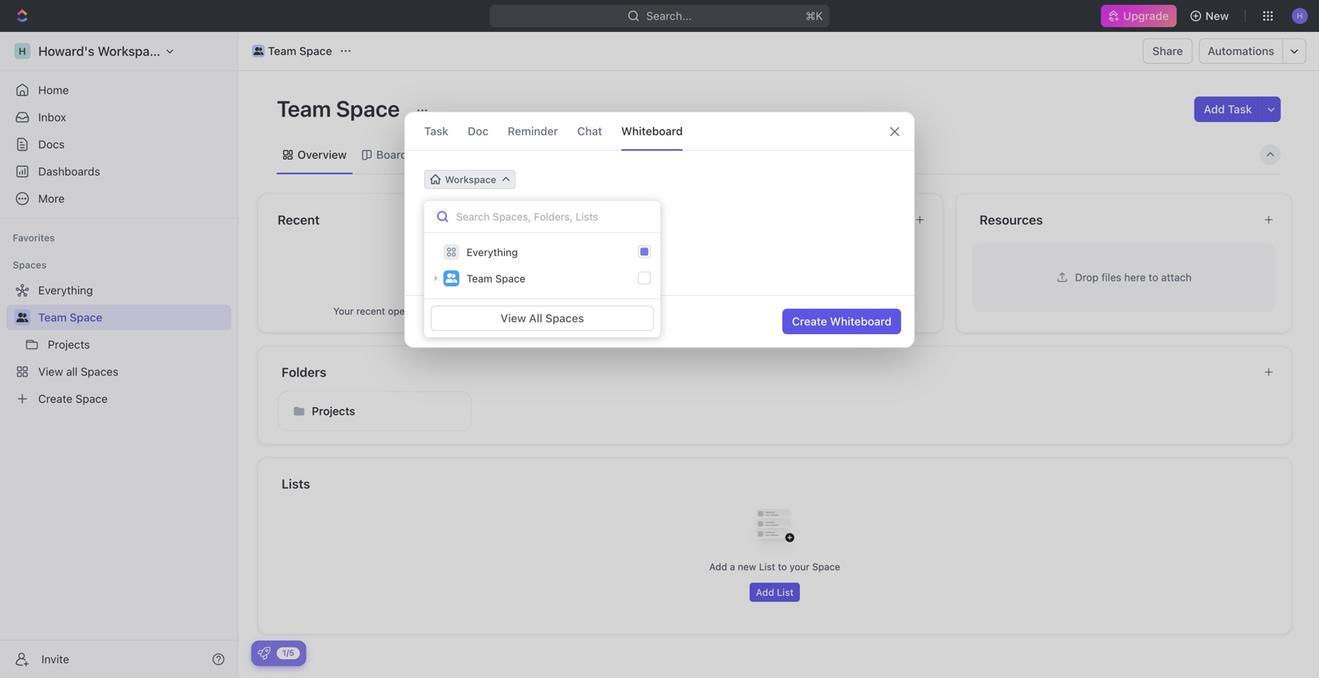 Task type: describe. For each thing, give the bounding box(es) containing it.
automations
[[1208, 44, 1275, 57]]

docs inside sidebar navigation
[[38, 138, 65, 151]]

create
[[792, 315, 827, 328]]

drop files here to attach
[[1075, 271, 1192, 283]]

whiteboard button
[[621, 112, 683, 150]]

0 horizontal spatial user group image
[[253, 47, 263, 55]]

onboarding checklist button image
[[258, 647, 270, 660]]

home link
[[6, 77, 231, 103]]

this
[[817, 306, 834, 317]]

1 vertical spatial docs
[[780, 306, 803, 317]]

view all spaces
[[501, 311, 584, 325]]

create whiteboard
[[792, 315, 892, 328]]

add list
[[756, 587, 794, 598]]

0 vertical spatial to
[[1149, 271, 1159, 283]]

no recent items image
[[394, 241, 458, 305]]

chat
[[577, 124, 602, 138]]

add task
[[1204, 103, 1252, 116]]

table
[[622, 148, 650, 161]]

onboarding checklist button element
[[258, 647, 270, 660]]

doc
[[468, 124, 489, 138]]

add a new list to your space
[[709, 561, 840, 572]]

task inside button
[[1228, 103, 1252, 116]]

sidebar navigation
[[0, 32, 239, 678]]

0 horizontal spatial to
[[778, 561, 787, 572]]

add list button
[[750, 583, 800, 602]]

team inside tree
[[38, 311, 67, 324]]

you
[[675, 306, 692, 317]]

will
[[452, 306, 466, 317]]

space inside tree
[[70, 311, 102, 324]]

home
[[38, 83, 69, 97]]

opened
[[388, 306, 422, 317]]

docs link
[[6, 132, 231, 157]]

add task button
[[1195, 97, 1262, 122]]

workspace
[[445, 174, 496, 185]]

your recent opened items will show here.
[[333, 306, 518, 317]]

your
[[790, 561, 810, 572]]

drop
[[1075, 271, 1099, 283]]

dashboards link
[[6, 159, 231, 184]]

⌘k
[[806, 9, 823, 22]]

upgrade link
[[1101, 5, 1177, 27]]

add for add task
[[1204, 103, 1225, 116]]

lists
[[282, 476, 310, 491]]

team space tree
[[6, 278, 231, 412]]

task button
[[424, 112, 449, 150]]

folders
[[282, 365, 327, 380]]

inbox link
[[6, 104, 231, 130]]

0 vertical spatial team space link
[[248, 41, 336, 61]]

view
[[501, 311, 526, 325]]

view all spaces button
[[431, 306, 654, 331]]

doc button
[[468, 112, 489, 150]]

Search Spaces, Folders, Lists text field
[[424, 201, 660, 233]]

resources
[[980, 212, 1043, 227]]

user group image
[[16, 313, 28, 322]]

new
[[1206, 9, 1229, 22]]

share button
[[1143, 38, 1193, 64]]

haven't
[[694, 306, 727, 317]]

share
[[1153, 44, 1183, 57]]

dashboards
[[38, 165, 100, 178]]



Task type: vqa. For each thing, say whether or not it's contained in the screenshot.
the 'by?'
no



Task type: locate. For each thing, give the bounding box(es) containing it.
0 horizontal spatial team space link
[[38, 305, 228, 330]]

1 horizontal spatial user group image
[[445, 273, 457, 283]]

add inside button
[[1204, 103, 1225, 116]]

team space link inside tree
[[38, 305, 228, 330]]

0 vertical spatial whiteboard
[[621, 124, 683, 138]]

team space
[[268, 44, 332, 57], [277, 95, 405, 122], [467, 272, 526, 284], [38, 311, 102, 324]]

0 vertical spatial docs
[[38, 138, 65, 151]]

list down 'add a new list to your space'
[[777, 587, 794, 598]]

automations button
[[1200, 39, 1283, 63]]

to right the here
[[1149, 271, 1159, 283]]

1 vertical spatial add
[[709, 561, 727, 572]]

everything
[[467, 246, 518, 258]]

favorites
[[13, 232, 55, 243]]

1 vertical spatial task
[[424, 124, 449, 138]]

you haven't added any docs to this location.
[[675, 306, 875, 317]]

no lists icon. image
[[743, 497, 807, 560]]

here.
[[495, 306, 518, 317]]

to
[[1149, 271, 1159, 283], [805, 306, 814, 317], [778, 561, 787, 572]]

whiteboard
[[621, 124, 683, 138], [830, 315, 892, 328]]

gantt
[[563, 148, 592, 161]]

reminder
[[508, 124, 558, 138]]

spaces inside sidebar navigation
[[13, 259, 47, 270]]

lists button
[[281, 474, 1273, 493]]

whiteboard up table
[[621, 124, 683, 138]]

whiteboard inside button
[[830, 315, 892, 328]]

1 vertical spatial whiteboard
[[830, 315, 892, 328]]

1 horizontal spatial to
[[805, 306, 814, 317]]

1 vertical spatial to
[[805, 306, 814, 317]]

0 horizontal spatial docs
[[38, 138, 65, 151]]

spaces down favorites button
[[13, 259, 47, 270]]

recent
[[278, 212, 320, 227]]

0 horizontal spatial add
[[709, 561, 727, 572]]

folders button
[[281, 363, 1251, 382]]

0 vertical spatial list
[[437, 148, 456, 161]]

0 horizontal spatial task
[[424, 124, 449, 138]]

add for add list
[[756, 587, 774, 598]]

new button
[[1183, 3, 1239, 29]]

1 horizontal spatial whiteboard
[[830, 315, 892, 328]]

board
[[376, 148, 408, 161]]

any
[[761, 306, 777, 317]]

calendar
[[486, 148, 533, 161]]

a
[[730, 561, 735, 572]]

add left a
[[709, 561, 727, 572]]

here
[[1125, 271, 1146, 283]]

2 horizontal spatial list
[[777, 587, 794, 598]]

whiteboard right create
[[830, 315, 892, 328]]

workspace button
[[424, 170, 516, 189]]

1/5
[[282, 648, 294, 657]]

location.
[[836, 306, 875, 317]]

reminder button
[[508, 112, 558, 150]]

added
[[730, 306, 758, 317]]

docs
[[38, 138, 65, 151], [780, 306, 803, 317]]

1 vertical spatial user group image
[[445, 273, 457, 283]]

new
[[738, 561, 756, 572]]

spaces
[[13, 259, 47, 270], [545, 311, 584, 325]]

1 horizontal spatial task
[[1228, 103, 1252, 116]]

team
[[268, 44, 296, 57], [277, 95, 331, 122], [467, 272, 493, 284], [38, 311, 67, 324]]

chat button
[[577, 112, 602, 150]]

overview link
[[294, 144, 347, 166]]

add for add a new list to your space
[[709, 561, 727, 572]]

0 horizontal spatial whiteboard
[[621, 124, 683, 138]]

task up list link
[[424, 124, 449, 138]]

dialog
[[404, 112, 915, 348]]

overview
[[298, 148, 347, 161]]

projects button
[[278, 391, 471, 431]]

0 vertical spatial task
[[1228, 103, 1252, 116]]

0 horizontal spatial list
[[437, 148, 456, 161]]

upgrade
[[1123, 9, 1169, 22]]

0 vertical spatial spaces
[[13, 259, 47, 270]]

dialog containing task
[[404, 112, 915, 348]]

1 horizontal spatial add
[[756, 587, 774, 598]]

to left your
[[778, 561, 787, 572]]

1 horizontal spatial spaces
[[545, 311, 584, 325]]

add inside button
[[756, 587, 774, 598]]

2 vertical spatial add
[[756, 587, 774, 598]]

board link
[[373, 144, 408, 166]]

0 horizontal spatial spaces
[[13, 259, 47, 270]]

0 vertical spatial user group image
[[253, 47, 263, 55]]

no most used docs image
[[743, 241, 807, 305]]

1 vertical spatial spaces
[[545, 311, 584, 325]]

list right new
[[759, 561, 775, 572]]

projects
[[312, 404, 355, 418]]

Name this Whiteboard... field
[[405, 202, 914, 221]]

items
[[425, 306, 449, 317]]

workspace button
[[424, 170, 516, 189]]

search...
[[647, 9, 692, 22]]

docs down inbox
[[38, 138, 65, 151]]

list up workspace button
[[437, 148, 456, 161]]

1 vertical spatial list
[[759, 561, 775, 572]]

spaces right all
[[545, 311, 584, 325]]

2 horizontal spatial add
[[1204, 103, 1225, 116]]

gantt link
[[560, 144, 592, 166]]

task down automations button
[[1228, 103, 1252, 116]]

1 horizontal spatial docs
[[780, 306, 803, 317]]

to left this
[[805, 306, 814, 317]]

list inside button
[[777, 587, 794, 598]]

1 horizontal spatial list
[[759, 561, 775, 572]]

favorites button
[[6, 228, 61, 247]]

all
[[529, 311, 543, 325]]

attach
[[1161, 271, 1192, 283]]

2 horizontal spatial to
[[1149, 271, 1159, 283]]

table link
[[618, 144, 650, 166]]

list
[[437, 148, 456, 161], [759, 561, 775, 572], [777, 587, 794, 598]]

add down 'add a new list to your space'
[[756, 587, 774, 598]]

space
[[299, 44, 332, 57], [336, 95, 400, 122], [495, 272, 526, 284], [70, 311, 102, 324], [812, 561, 840, 572]]

add down automations button
[[1204, 103, 1225, 116]]

docs right "any"
[[780, 306, 803, 317]]

files
[[1102, 271, 1122, 283]]

spaces inside view all spaces button
[[545, 311, 584, 325]]

1 vertical spatial team space link
[[38, 305, 228, 330]]

invite
[[41, 652, 69, 666]]

2 vertical spatial to
[[778, 561, 787, 572]]

2 vertical spatial list
[[777, 587, 794, 598]]

recent
[[356, 306, 385, 317]]

resources button
[[979, 210, 1251, 229]]

team space inside tree
[[38, 311, 102, 324]]

your
[[333, 306, 354, 317]]

user group image
[[253, 47, 263, 55], [445, 273, 457, 283]]

add
[[1204, 103, 1225, 116], [709, 561, 727, 572], [756, 587, 774, 598]]

calendar link
[[483, 144, 533, 166]]

show
[[469, 306, 493, 317]]

1 horizontal spatial team space link
[[248, 41, 336, 61]]

team space link
[[248, 41, 336, 61], [38, 305, 228, 330]]

task
[[1228, 103, 1252, 116], [424, 124, 449, 138]]

0 vertical spatial add
[[1204, 103, 1225, 116]]

inbox
[[38, 110, 66, 124]]

create whiteboard button
[[783, 309, 901, 334]]

list link
[[434, 144, 456, 166]]



